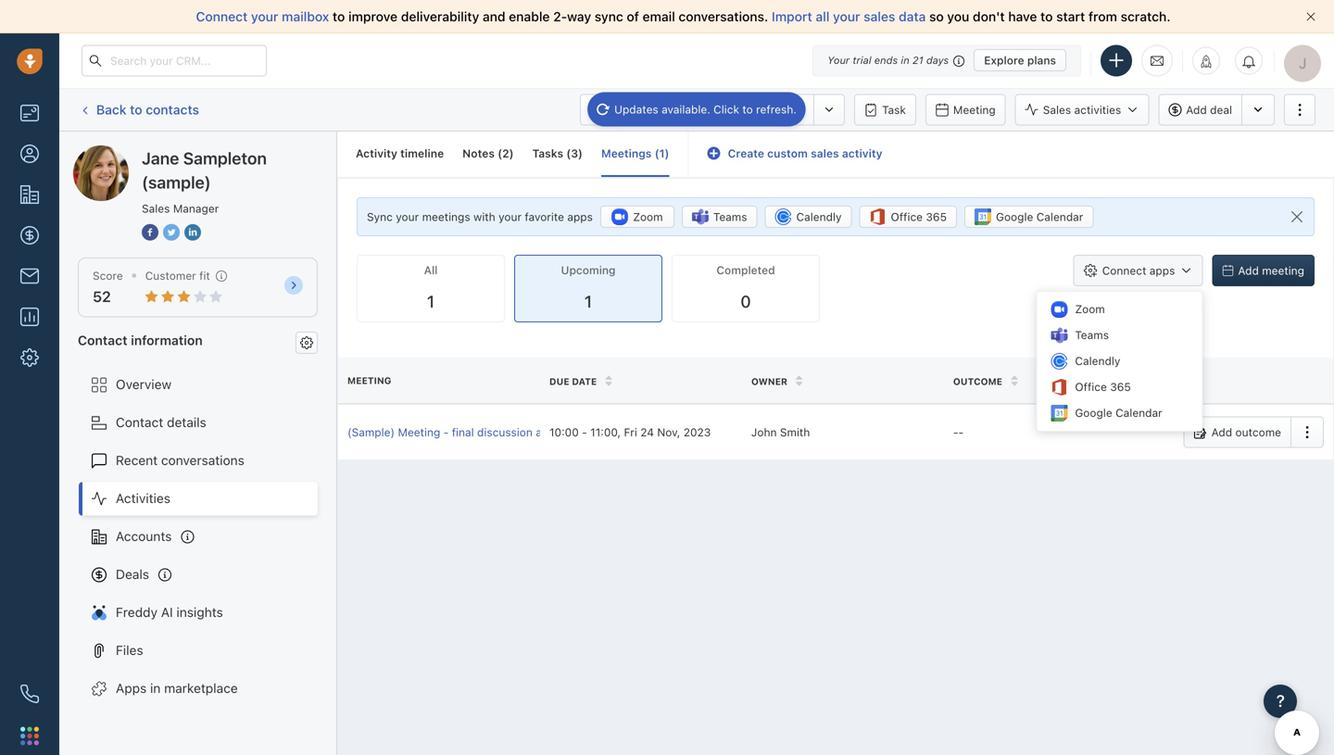 Task type: vqa. For each thing, say whether or not it's contained in the screenshot.
the bottommost sales
yes



Task type: locate. For each thing, give the bounding box(es) containing it.
google
[[997, 211, 1034, 224], [1076, 407, 1113, 420]]

connect
[[196, 9, 248, 24], [1103, 264, 1147, 277]]

to inside back to contacts link
[[130, 102, 142, 117]]

facebook circled image
[[142, 222, 159, 242]]

sales activities button
[[1016, 94, 1159, 126], [1016, 94, 1150, 126]]

0 vertical spatial zoom
[[633, 211, 663, 224]]

1 vertical spatial meeting
[[348, 376, 392, 386]]

-
[[444, 426, 449, 439], [582, 426, 588, 439], [954, 426, 959, 439], [959, 426, 964, 439]]

teams button
[[682, 206, 758, 228]]

to right mailbox
[[333, 9, 345, 24]]

google calendar
[[997, 211, 1084, 224], [1076, 407, 1163, 420]]

add for add meeting
[[1239, 264, 1260, 277]]

1 horizontal spatial sales
[[864, 9, 896, 24]]

teams down connect apps button at the top right of page
[[1076, 329, 1110, 342]]

google calendar inside button
[[997, 211, 1084, 224]]

customer fit
[[145, 269, 210, 282]]

google calendar button
[[965, 206, 1094, 228]]

1 horizontal spatial 365
[[1111, 381, 1132, 394]]

0 vertical spatial meeting
[[954, 103, 996, 116]]

of
[[627, 9, 640, 24]]

0 horizontal spatial office 365
[[891, 211, 947, 224]]

1 horizontal spatial google
[[1076, 407, 1113, 420]]

0 horizontal spatial 365
[[926, 211, 947, 224]]

connect apps
[[1103, 264, 1176, 277]]

add for add outcome
[[1212, 426, 1233, 439]]

deliverability
[[401, 9, 480, 24]]

connect inside button
[[1103, 264, 1147, 277]]

sales
[[1044, 103, 1072, 116], [142, 202, 170, 215]]

1 horizontal spatial deal
[[1211, 103, 1233, 116]]

0
[[741, 292, 751, 312]]

jane down back
[[110, 145, 139, 160]]

(sample) up sales manager
[[142, 172, 211, 192]]

explore plans
[[985, 54, 1057, 67]]

0 vertical spatial deal
[[1211, 103, 1233, 116]]

1 vertical spatial google calendar
[[1076, 407, 1163, 420]]

apps inside button
[[1150, 264, 1176, 277]]

email image
[[1151, 53, 1164, 68]]

1 vertical spatial google
[[1076, 407, 1113, 420]]

trial
[[853, 54, 872, 66]]

1 horizontal spatial apps
[[1150, 264, 1176, 277]]

1 horizontal spatial teams
[[1076, 329, 1110, 342]]

sales activities
[[1044, 103, 1122, 116]]

outcome
[[954, 376, 1003, 387]]

1 vertical spatial in
[[150, 681, 161, 696]]

in right apps
[[150, 681, 161, 696]]

import
[[772, 9, 813, 24]]

0 vertical spatial 365
[[926, 211, 947, 224]]

smith
[[780, 426, 811, 439]]

0 horizontal spatial 1
[[427, 292, 435, 312]]

2 horizontal spatial )
[[665, 147, 670, 160]]

1 horizontal spatial office 365
[[1076, 381, 1132, 394]]

1 for all
[[427, 292, 435, 312]]

( right the meetings
[[655, 147, 660, 160]]

1 down upcoming at the top of the page
[[585, 292, 592, 312]]

due date
[[550, 376, 597, 387]]

0 horizontal spatial office
[[891, 211, 923, 224]]

2 ( from the left
[[567, 147, 571, 160]]

0 vertical spatial office
[[891, 211, 923, 224]]

2023
[[684, 426, 711, 439]]

to
[[333, 9, 345, 24], [1041, 9, 1054, 24], [130, 102, 142, 117], [743, 103, 753, 116]]

( for 3
[[567, 147, 571, 160]]

meeting up (sample)
[[348, 376, 392, 386]]

plans
[[1028, 54, 1057, 67]]

contact
[[78, 333, 128, 348], [116, 415, 163, 430]]

connect for connect apps
[[1103, 264, 1147, 277]]

(sample) meeting - final discussion about the deal link
[[348, 424, 611, 440]]

due
[[550, 376, 570, 387]]

1 horizontal spatial )
[[579, 147, 583, 160]]

task
[[883, 103, 907, 116]]

teams inside teams button
[[714, 211, 748, 224]]

0 horizontal spatial )
[[510, 147, 514, 160]]

add for add deal
[[1187, 103, 1208, 116]]

1 right the meetings
[[660, 147, 665, 160]]

google inside button
[[997, 211, 1034, 224]]

2 horizontal spatial (
[[655, 147, 660, 160]]

0 horizontal spatial calendar
[[1037, 211, 1084, 224]]

1 vertical spatial (sample)
[[142, 172, 211, 192]]

start
[[1057, 9, 1086, 24]]

sales
[[864, 9, 896, 24], [811, 147, 840, 160]]

to right click
[[743, 103, 753, 116]]

mng settings image
[[300, 336, 313, 349]]

phone image
[[20, 685, 39, 704]]

0 vertical spatial contact
[[78, 333, 128, 348]]

0 vertical spatial calendly
[[797, 211, 842, 224]]

recent conversations
[[116, 453, 245, 468]]

contact down 52 "button"
[[78, 333, 128, 348]]

(
[[498, 147, 503, 160], [567, 147, 571, 160], [655, 147, 660, 160]]

john smith
[[752, 426, 811, 439]]

1 vertical spatial connect
[[1103, 264, 1147, 277]]

0 vertical spatial connect
[[196, 9, 248, 24]]

meeting inside "button"
[[954, 103, 996, 116]]

1 vertical spatial apps
[[1150, 264, 1176, 277]]

nov,
[[658, 426, 681, 439]]

zoom down "meetings ( 1 )"
[[633, 211, 663, 224]]

1 vertical spatial office
[[1076, 381, 1108, 394]]

zoom down connect apps button at the top right of page
[[1076, 303, 1106, 316]]

meeting down explore at top right
[[954, 103, 996, 116]]

connect for connect your mailbox to improve deliverability and enable 2-way sync of email conversations. import all your sales data so you don't have to start from scratch.
[[196, 9, 248, 24]]

1 horizontal spatial (
[[567, 147, 571, 160]]

2 horizontal spatial add
[[1239, 264, 1260, 277]]

1 vertical spatial contact
[[116, 415, 163, 430]]

0 vertical spatial calendar
[[1037, 211, 1084, 224]]

sampleton up manager on the left top of page
[[183, 148, 267, 168]]

0 vertical spatial sales
[[1044, 103, 1072, 116]]

in left the 21
[[901, 54, 910, 66]]

to inside "updates available. click to refresh." link
[[743, 103, 753, 116]]

1
[[660, 147, 665, 160], [427, 292, 435, 312], [585, 292, 592, 312]]

final
[[452, 426, 474, 439]]

twitter circled image
[[163, 222, 180, 242]]

) right the meetings
[[665, 147, 670, 160]]

Search your CRM... text field
[[82, 45, 267, 76]]

) right tasks
[[579, 147, 583, 160]]

add inside button
[[1239, 264, 1260, 277]]

0 horizontal spatial deal
[[589, 426, 611, 439]]

1 horizontal spatial office
[[1076, 381, 1108, 394]]

custom
[[768, 147, 808, 160]]

1 down all
[[427, 292, 435, 312]]

0 horizontal spatial sales
[[811, 147, 840, 160]]

calendar inside button
[[1037, 211, 1084, 224]]

office inside button
[[891, 211, 923, 224]]

2 vertical spatial meeting
[[398, 426, 441, 439]]

1 horizontal spatial add
[[1212, 426, 1233, 439]]

jane sampleton (sample)
[[110, 145, 263, 160], [142, 148, 267, 192]]

1 horizontal spatial zoom
[[1076, 303, 1106, 316]]

0 horizontal spatial (
[[498, 147, 503, 160]]

sales for sales manager
[[142, 202, 170, 215]]

your
[[251, 9, 278, 24], [833, 9, 861, 24], [396, 211, 419, 223], [499, 211, 522, 223]]

customer
[[145, 269, 196, 282]]

0 vertical spatial in
[[901, 54, 910, 66]]

0 vertical spatial google
[[997, 211, 1034, 224]]

2 - from the left
[[582, 426, 588, 439]]

( for 1
[[655, 147, 660, 160]]

to right back
[[130, 102, 142, 117]]

teams up completed on the top
[[714, 211, 748, 224]]

( right tasks
[[567, 147, 571, 160]]

1 horizontal spatial calendar
[[1116, 407, 1163, 420]]

3 ( from the left
[[655, 147, 660, 160]]

have
[[1009, 9, 1038, 24]]

0 vertical spatial google calendar
[[997, 211, 1084, 224]]

deal
[[1211, 103, 1233, 116], [589, 426, 611, 439]]

1 vertical spatial sales
[[142, 202, 170, 215]]

1 vertical spatial add
[[1239, 264, 1260, 277]]

sync
[[367, 211, 393, 223]]

zoom
[[633, 211, 663, 224], [1076, 303, 1106, 316]]

0 horizontal spatial teams
[[714, 211, 748, 224]]

) right notes
[[510, 147, 514, 160]]

1 vertical spatial teams
[[1076, 329, 1110, 342]]

0 horizontal spatial add
[[1187, 103, 1208, 116]]

jane
[[110, 145, 139, 160], [142, 148, 179, 168]]

0 horizontal spatial calendly
[[797, 211, 842, 224]]

0 vertical spatial office 365
[[891, 211, 947, 224]]

apps
[[568, 211, 593, 223], [1150, 264, 1176, 277]]

21
[[913, 54, 924, 66]]

2 ) from the left
[[579, 147, 583, 160]]

back
[[96, 102, 127, 117]]

office
[[891, 211, 923, 224], [1076, 381, 1108, 394]]

1 for upcoming
[[585, 292, 592, 312]]

in
[[901, 54, 910, 66], [150, 681, 161, 696]]

contact details
[[116, 415, 206, 430]]

1 horizontal spatial sales
[[1044, 103, 1072, 116]]

0 horizontal spatial meeting
[[348, 376, 392, 386]]

2 vertical spatial add
[[1212, 426, 1233, 439]]

1 ( from the left
[[498, 147, 503, 160]]

sales left data
[[864, 9, 896, 24]]

sampleton down contacts
[[142, 145, 206, 160]]

1 vertical spatial calendar
[[1116, 407, 1163, 420]]

files
[[116, 643, 143, 658]]

0 horizontal spatial jane
[[110, 145, 139, 160]]

0 horizontal spatial sales
[[142, 202, 170, 215]]

sms
[[781, 103, 805, 116]]

0 horizontal spatial connect
[[196, 9, 248, 24]]

0 horizontal spatial zoom
[[633, 211, 663, 224]]

(sample) up manager on the left top of page
[[210, 145, 263, 160]]

1 vertical spatial office 365
[[1076, 381, 1132, 394]]

favorite
[[525, 211, 565, 223]]

0 vertical spatial teams
[[714, 211, 748, 224]]

sales left activities on the right of the page
[[1044, 103, 1072, 116]]

1 horizontal spatial 1
[[585, 292, 592, 312]]

( right notes
[[498, 147, 503, 160]]

jane down contacts
[[142, 148, 179, 168]]

) for tasks ( 3 )
[[579, 147, 583, 160]]

add outcome
[[1212, 426, 1282, 439]]

recent
[[116, 453, 158, 468]]

1 horizontal spatial connect
[[1103, 264, 1147, 277]]

0 vertical spatial apps
[[568, 211, 593, 223]]

sales up facebook circled icon
[[142, 202, 170, 215]]

connect your mailbox to improve deliverability and enable 2-way sync of email conversations. import all your sales data so you don't have to start from scratch.
[[196, 9, 1171, 24]]

0 vertical spatial (sample)
[[210, 145, 263, 160]]

sms button
[[753, 94, 814, 126]]

sales left activity
[[811, 147, 840, 160]]

meeting left final
[[398, 426, 441, 439]]

create custom sales activity
[[728, 147, 883, 160]]

explore plans link
[[974, 49, 1067, 71]]

your right sync
[[396, 211, 419, 223]]

1 vertical spatial calendly
[[1076, 355, 1121, 368]]

phone element
[[11, 676, 48, 713]]

email
[[608, 103, 636, 116]]

0 horizontal spatial google
[[997, 211, 1034, 224]]

calendar
[[1037, 211, 1084, 224], [1116, 407, 1163, 420]]

0 vertical spatial sales
[[864, 9, 896, 24]]

2 horizontal spatial meeting
[[954, 103, 996, 116]]

connect apps button
[[1074, 255, 1204, 287]]

0 vertical spatial add
[[1187, 103, 1208, 116]]

3 ) from the left
[[665, 147, 670, 160]]

email button
[[580, 94, 646, 126]]

apps in marketplace
[[116, 681, 238, 696]]

contact up recent
[[116, 415, 163, 430]]

office 365
[[891, 211, 947, 224], [1076, 381, 1132, 394]]

create
[[728, 147, 765, 160]]

and
[[483, 9, 506, 24]]

1 ) from the left
[[510, 147, 514, 160]]

ai
[[161, 605, 173, 620]]

1 horizontal spatial meeting
[[398, 426, 441, 439]]



Task type: describe. For each thing, give the bounding box(es) containing it.
details
[[167, 415, 206, 430]]

your
[[828, 54, 850, 66]]

add meeting button
[[1213, 255, 1315, 287]]

zoom inside button
[[633, 211, 663, 224]]

about
[[536, 426, 566, 439]]

score 52
[[93, 269, 123, 306]]

2-
[[554, 9, 567, 24]]

) for meetings ( 1 )
[[665, 147, 670, 160]]

0 horizontal spatial in
[[150, 681, 161, 696]]

to left start
[[1041, 9, 1054, 24]]

10:00
[[550, 426, 579, 439]]

score
[[93, 269, 123, 282]]

24
[[641, 426, 654, 439]]

freddy
[[116, 605, 158, 620]]

connect your mailbox link
[[196, 9, 333, 24]]

1 vertical spatial sales
[[811, 147, 840, 160]]

with
[[474, 211, 496, 223]]

activity
[[356, 147, 398, 160]]

meetings ( 1 )
[[602, 147, 670, 160]]

close image
[[1307, 12, 1316, 21]]

meetings
[[602, 147, 652, 160]]

10:00 - 11:00, fri 24 nov, 2023
[[550, 426, 711, 439]]

task button
[[855, 94, 917, 126]]

don't
[[973, 9, 1005, 24]]

date
[[572, 376, 597, 387]]

52 button
[[93, 288, 111, 306]]

jane sampleton (sample) up manager on the left top of page
[[142, 148, 267, 192]]

freshworks switcher image
[[20, 727, 39, 746]]

1 horizontal spatial calendly
[[1076, 355, 1121, 368]]

upcoming
[[561, 264, 616, 277]]

office 365 button
[[860, 206, 958, 228]]

add deal
[[1187, 103, 1233, 116]]

3 - from the left
[[954, 426, 959, 439]]

email
[[643, 9, 676, 24]]

marketplace
[[164, 681, 238, 696]]

2
[[503, 147, 510, 160]]

1 horizontal spatial in
[[901, 54, 910, 66]]

sales for sales activities
[[1044, 103, 1072, 116]]

all
[[816, 9, 830, 24]]

apps
[[116, 681, 147, 696]]

conversations
[[161, 453, 245, 468]]

contacts
[[146, 102, 199, 117]]

explore
[[985, 54, 1025, 67]]

activity
[[843, 147, 883, 160]]

import all your sales data link
[[772, 9, 930, 24]]

notes
[[463, 147, 495, 160]]

owner
[[752, 376, 788, 387]]

1 - from the left
[[444, 426, 449, 439]]

(sample)
[[348, 426, 395, 439]]

insights
[[177, 605, 223, 620]]

0 horizontal spatial apps
[[568, 211, 593, 223]]

outcome
[[1236, 426, 1282, 439]]

ends
[[875, 54, 898, 66]]

zoom button
[[601, 206, 675, 228]]

timeline
[[401, 147, 444, 160]]

you
[[948, 9, 970, 24]]

call
[[683, 103, 703, 116]]

sampleton inside jane sampleton (sample)
[[183, 148, 267, 168]]

activities
[[116, 491, 171, 506]]

calendly inside button
[[797, 211, 842, 224]]

mailbox
[[282, 9, 329, 24]]

deals
[[116, 567, 149, 582]]

1 vertical spatial 365
[[1111, 381, 1132, 394]]

updates available. click to refresh.
[[615, 103, 797, 116]]

jane sampleton (sample) down contacts
[[110, 145, 263, 160]]

contact for contact information
[[78, 333, 128, 348]]

add meeting
[[1239, 264, 1305, 277]]

contact for contact details
[[116, 415, 163, 430]]

call link
[[655, 94, 712, 126]]

--
[[954, 426, 964, 439]]

2 horizontal spatial 1
[[660, 147, 665, 160]]

1 vertical spatial deal
[[589, 426, 611, 439]]

meetings
[[422, 211, 471, 223]]

tasks
[[533, 147, 564, 160]]

add deal button
[[1159, 94, 1242, 126]]

your right all
[[833, 9, 861, 24]]

11:00,
[[591, 426, 621, 439]]

improve
[[349, 9, 398, 24]]

your right with
[[499, 211, 522, 223]]

discussion
[[477, 426, 533, 439]]

scratch.
[[1121, 9, 1171, 24]]

refresh.
[[757, 103, 797, 116]]

meeting button
[[926, 94, 1007, 126]]

create custom sales activity link
[[708, 147, 883, 160]]

4 - from the left
[[959, 426, 964, 439]]

fit
[[199, 269, 210, 282]]

conversations.
[[679, 9, 769, 24]]

days
[[927, 54, 949, 66]]

1 horizontal spatial jane
[[142, 148, 179, 168]]

calendly button
[[765, 206, 852, 228]]

office 365 inside button
[[891, 211, 947, 224]]

365 inside button
[[926, 211, 947, 224]]

manager
[[173, 202, 219, 215]]

meeting
[[1263, 264, 1305, 277]]

( for 2
[[498, 147, 503, 160]]

) for notes ( 2 )
[[510, 147, 514, 160]]

way
[[567, 9, 592, 24]]

from
[[1089, 9, 1118, 24]]

john
[[752, 426, 777, 439]]

sales manager
[[142, 202, 219, 215]]

sync your meetings with your favorite apps
[[367, 211, 593, 223]]

call button
[[655, 94, 712, 126]]

1 vertical spatial zoom
[[1076, 303, 1106, 316]]

back to contacts
[[96, 102, 199, 117]]

add outcome button
[[1184, 417, 1291, 448]]

deal inside button
[[1211, 103, 1233, 116]]

notes ( 2 )
[[463, 147, 514, 160]]

connect apps button
[[1074, 255, 1204, 287]]

3
[[571, 147, 579, 160]]

linkedin circled image
[[184, 222, 201, 242]]

(sample) inside jane sampleton (sample)
[[142, 172, 211, 192]]

available.
[[662, 103, 711, 116]]

enable
[[509, 9, 550, 24]]

activities
[[1075, 103, 1122, 116]]

your left mailbox
[[251, 9, 278, 24]]



